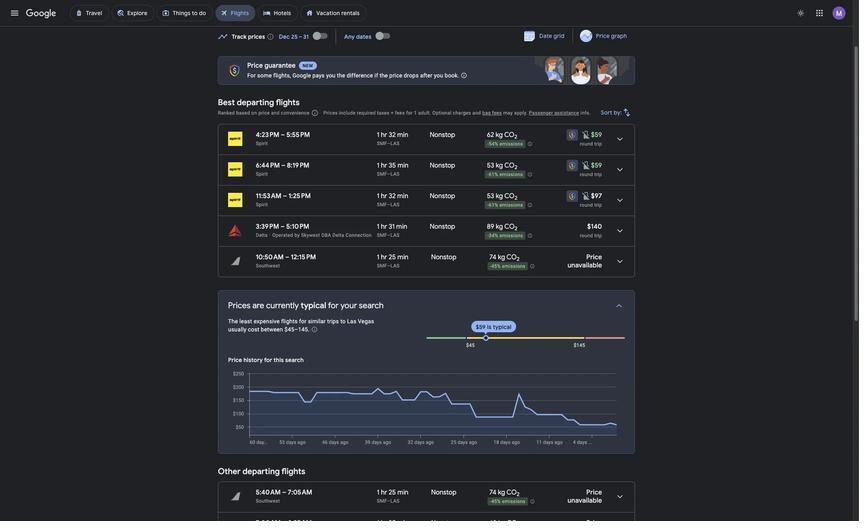 Task type: locate. For each thing, give the bounding box(es) containing it.
53 kg co 2
[[487, 161, 518, 171], [487, 192, 518, 202]]

co inside "62 kg co 2"
[[505, 131, 515, 139]]

-61% emissions for $97
[[488, 202, 524, 208]]

track
[[232, 33, 247, 40]]

2 spirit from the top
[[256, 171, 268, 177]]

this price for this flight doesn't include overhead bin access. if you need a carry-on bag, use the bags filter to update prices. image
[[582, 130, 592, 140], [582, 160, 592, 170]]

total duration 1 hr 32 min. element
[[377, 131, 430, 140], [377, 192, 430, 201]]

dates
[[357, 33, 372, 40]]

and down best departing flights
[[271, 110, 280, 116]]

kg for 8:19 pm
[[496, 161, 503, 170]]

1 53 from the top
[[487, 161, 495, 170]]

1 for 8:19 pm
[[377, 161, 380, 170]]

flights up the convenience
[[276, 97, 300, 108]]

emissions for 12:15 pm
[[503, 263, 526, 269]]

3:39 pm
[[256, 223, 279, 231]]

1 round trip from the top
[[581, 141, 603, 147]]

flight details. leaves sacramento international airport at 10:50 am on monday, december 25 and arrives at harry reid international airport at 12:15 pm on monday, december 25. image
[[611, 252, 630, 271]]

0 vertical spatial spirit
[[256, 141, 268, 146]]

0 vertical spatial this price for this flight doesn't include overhead bin access. if you need a carry-on bag, use the bags filter to update prices. image
[[582, 130, 592, 140]]

1 vertical spatial -61% emissions
[[488, 202, 524, 208]]

Departure time: 5:40 AM. text field
[[256, 489, 281, 497]]

1 1 hr 25 min smf – las from the top
[[377, 253, 409, 269]]

kg for 5:10 pm
[[496, 223, 504, 231]]

2 vertical spatial total duration 1 hr 25 min. element
[[377, 519, 432, 521]]

1 vertical spatial 45%
[[492, 499, 501, 504]]

3 round trip from the top
[[581, 202, 603, 208]]

1 25 from the top
[[389, 253, 396, 261]]

-
[[488, 141, 489, 147], [488, 172, 489, 177], [488, 202, 489, 208], [488, 233, 489, 239], [490, 263, 492, 269], [490, 499, 492, 504]]

las for 7:05 am
[[391, 498, 400, 504]]

1 price unavailable from the top
[[568, 253, 603, 270]]

leaves sacramento international airport at 6:44 pm on monday, december 25 and arrives at harry reid international airport at 8:19 pm on monday, december 25. element
[[256, 161, 310, 170]]

2 45% from the top
[[492, 499, 501, 504]]

2 61% from the top
[[489, 202, 499, 208]]

$59 is typical
[[476, 323, 512, 331]]

2 delta from the left
[[333, 232, 345, 238]]

2 round trip from the top
[[581, 172, 603, 177]]

0 vertical spatial 53 kg co 2
[[487, 161, 518, 171]]

6 las from the top
[[391, 498, 400, 504]]

southwest down '5:40 am' text box
[[256, 498, 280, 504]]

unavailable for 12:15 pm
[[568, 261, 603, 270]]

0 horizontal spatial prices
[[228, 301, 251, 311]]

price left graph at the right top
[[596, 32, 610, 40]]

2 53 from the top
[[487, 192, 495, 200]]

spirit down departure time: 4:23 pm. text field
[[256, 141, 268, 146]]

sort
[[602, 109, 613, 116]]

2 -45% emissions from the top
[[490, 499, 526, 504]]

las inside 1 hr 35 min smf – las
[[391, 171, 400, 177]]

co inside 89 kg co 2
[[505, 223, 515, 231]]

1 hr 32 min smf – las up 31
[[377, 192, 409, 208]]

5 las from the top
[[391, 263, 400, 269]]

45% for 7:05 am
[[492, 499, 501, 504]]

typical
[[301, 301, 327, 311], [493, 323, 512, 331]]

price unavailable left "flight details. leaves sacramento international airport at 5:40 am on monday, december 25 and arrives at harry reid international airport at 7:05 am on monday, december 25." icon
[[568, 489, 603, 505]]

round down 59 us dollars text field
[[581, 141, 594, 147]]

unavailable down $140 round trip
[[568, 261, 603, 270]]

Arrival time: 1:25 PM. text field
[[289, 192, 311, 200]]

kg inside 89 kg co 2
[[496, 223, 504, 231]]

leaves sacramento international airport at 7:00 am on monday, december 25 and arrives at harry reid international airport at 8:25 am on monday, december 25. element
[[256, 519, 312, 521]]

delta right dba on the left
[[333, 232, 345, 238]]

main content
[[218, 26, 683, 521]]

5:40 am
[[256, 489, 281, 497]]

0 horizontal spatial delta
[[256, 232, 268, 238]]

ranked
[[218, 110, 235, 116]]

$59
[[592, 131, 603, 139], [592, 161, 603, 170], [476, 323, 486, 331]]

1 vertical spatial southwest
[[256, 498, 280, 504]]

2 price unavailable from the top
[[568, 489, 603, 505]]

1 53 kg co 2 from the top
[[487, 161, 518, 171]]

1 -61% emissions from the top
[[488, 172, 524, 177]]

this price for this flight doesn't include overhead bin access. if you need a carry-on bag, use the bags filter to update prices. image
[[582, 191, 592, 201]]

10:50 am – 12:15 pm southwest
[[256, 253, 316, 269]]

departing up 5:40 am in the left of the page
[[243, 466, 280, 477]]

3 hr from the top
[[381, 192, 388, 200]]

1 horizontal spatial delta
[[333, 232, 345, 238]]

1 74 from the top
[[490, 253, 497, 261]]

10:50 am
[[256, 253, 284, 261]]

$59 left flight details. leaves sacramento international airport at 4:23 pm on monday, december 25 and arrives at harry reid international airport at 5:55 pm on monday, december 25. icon
[[592, 131, 603, 139]]

1 you from the left
[[326, 72, 336, 79]]

Departure time: 10:50 AM. text field
[[256, 253, 284, 261]]

1 inside 1 hr 35 min smf – las
[[377, 161, 380, 170]]

2 inside "62 kg co 2"
[[515, 133, 518, 140]]

search right 'this'
[[286, 356, 304, 364]]

4 hr from the top
[[381, 223, 388, 231]]

89 kg co 2
[[487, 223, 518, 232]]

1 vertical spatial 61%
[[489, 202, 499, 208]]

unavailable
[[568, 261, 603, 270], [568, 497, 603, 505]]

2 southwest from the top
[[256, 498, 280, 504]]

1 horizontal spatial typical
[[493, 323, 512, 331]]

0 vertical spatial 25
[[389, 253, 396, 261]]

53 kg co 2 down -54% emissions
[[487, 161, 518, 171]]

nonstop flight. element for 5:10 pm
[[430, 223, 456, 232]]

round for 5:55 pm
[[581, 141, 594, 147]]

2 total duration 1 hr 25 min. element from the top
[[377, 489, 432, 498]]

round
[[581, 141, 594, 147], [581, 172, 594, 177], [581, 202, 594, 208], [581, 233, 594, 239]]

learn more about price guarantee image
[[455, 66, 474, 85]]

connection
[[346, 232, 372, 238]]

main menu image
[[10, 8, 20, 18]]

fees right +
[[395, 110, 405, 116]]

1 1 hr 32 min smf – las from the top
[[377, 131, 409, 146]]

nonstop flight. element for 7:05 am
[[432, 489, 457, 498]]

price left history
[[228, 356, 242, 364]]

- for 8:19 pm
[[488, 172, 489, 177]]

61%
[[489, 172, 499, 177], [489, 202, 499, 208]]

– inside 1 hr 31 min smf – las
[[388, 232, 391, 238]]

you right pays
[[326, 72, 336, 79]]

53 down 54%
[[487, 161, 495, 170]]

2 -61% emissions from the top
[[488, 202, 524, 208]]

based
[[236, 110, 250, 116]]

5 hr from the top
[[381, 253, 388, 261]]

total duration 1 hr 32 min. element down +
[[377, 131, 430, 140]]

0 horizontal spatial fees
[[395, 110, 405, 116]]

flights,
[[274, 72, 291, 79]]

leaves sacramento international airport at 10:50 am on monday, december 25 and arrives at harry reid international airport at 12:15 pm on monday, december 25. element
[[256, 253, 316, 261]]

round trip down this price for this flight doesn't include overhead bin access. if you need a carry-on bag, use the bags filter to update prices. icon
[[581, 202, 603, 208]]

delta down departure time: 3:39 pm. text field
[[256, 232, 268, 238]]

2 vertical spatial flights
[[282, 466, 306, 477]]

sort by: button
[[598, 103, 636, 122]]

0 vertical spatial 1 hr 32 min smf – las
[[377, 131, 409, 146]]

passenger assistance button
[[530, 110, 580, 116]]

0 horizontal spatial and
[[271, 110, 280, 116]]

59 US dollars text field
[[592, 131, 603, 139]]

4 round from the top
[[581, 233, 594, 239]]

- for 12:15 pm
[[490, 263, 492, 269]]

nonstop for 7:05 am
[[432, 489, 457, 497]]

sort by:
[[602, 109, 623, 116]]

3 round from the top
[[581, 202, 594, 208]]

hr inside 1 hr 35 min smf – las
[[381, 161, 388, 170]]

1 vertical spatial 74
[[490, 489, 497, 497]]

32 for 5:55 pm
[[389, 131, 396, 139]]

trip down 59 us dollars text field
[[595, 141, 603, 147]]

0 horizontal spatial typical
[[301, 301, 327, 311]]

1 vertical spatial spirit
[[256, 171, 268, 177]]

1 southwest from the top
[[256, 263, 280, 269]]

flight details. leaves sacramento international airport at 4:23 pm on monday, december 25 and arrives at harry reid international airport at 5:55 pm on monday, december 25. image
[[611, 129, 630, 149]]

nonstop for 8:19 pm
[[430, 161, 456, 170]]

the
[[337, 72, 346, 79], [380, 72, 388, 79]]

0 vertical spatial price unavailable
[[568, 253, 603, 270]]

operated by skywest dba delta connection
[[273, 232, 372, 238]]

co for 7:05 am
[[507, 489, 517, 497]]

southwest for 10:50 am
[[256, 263, 280, 269]]

1 horizontal spatial search
[[359, 301, 384, 311]]

45%
[[492, 263, 501, 269], [492, 499, 501, 504]]

1 unavailable from the top
[[568, 261, 603, 270]]

similar
[[308, 318, 326, 325]]

1 61% from the top
[[489, 172, 499, 177]]

2 smf from the top
[[377, 171, 388, 177]]

1 vertical spatial 53 kg co 2
[[487, 192, 518, 202]]

1 spirit from the top
[[256, 141, 268, 146]]

you right after on the top
[[434, 72, 444, 79]]

pays
[[313, 72, 325, 79]]

you
[[326, 72, 336, 79], [434, 72, 444, 79]]

min
[[398, 131, 409, 139], [398, 161, 409, 170], [398, 192, 409, 200], [397, 223, 408, 231], [398, 253, 409, 261], [398, 489, 409, 497]]

southwest inside the 10:50 am – 12:15 pm southwest
[[256, 263, 280, 269]]

nonstop flight. element for 12:15 pm
[[432, 253, 457, 263]]

1 horizontal spatial fees
[[493, 110, 502, 116]]

74 kg co 2
[[490, 253, 520, 263], [490, 489, 520, 498]]

1 vertical spatial 53
[[487, 192, 495, 200]]

the right "if"
[[380, 72, 388, 79]]

southwest
[[256, 263, 280, 269], [256, 498, 280, 504]]

0 vertical spatial prices
[[324, 110, 338, 116]]

74 for 7:05 am
[[490, 489, 497, 497]]

0 vertical spatial $59
[[592, 131, 603, 139]]

dba
[[322, 232, 332, 238]]

1 fees from the left
[[395, 110, 405, 116]]

1 vertical spatial round trip
[[581, 172, 603, 177]]

1 vertical spatial total duration 1 hr 25 min. element
[[377, 489, 432, 498]]

32 down 1 hr 35 min smf – las in the top left of the page
[[389, 192, 396, 200]]

round for 8:19 pm
[[581, 172, 594, 177]]

0 vertical spatial total duration 1 hr 25 min. element
[[377, 253, 432, 263]]

74
[[490, 253, 497, 261], [490, 489, 497, 497]]

1 smf from the top
[[377, 141, 388, 146]]

flights up arrival time: 7:05 am. text field
[[282, 466, 306, 477]]

the left difference
[[337, 72, 346, 79]]

after
[[421, 72, 433, 79]]

round trip for 5:55 pm
[[581, 141, 603, 147]]

departing for other
[[243, 466, 280, 477]]

trip for 5:55 pm
[[595, 141, 603, 147]]

nonstop flight. element for 1:25 pm
[[430, 192, 456, 201]]

0 vertical spatial unavailable
[[568, 261, 603, 270]]

smf inside 1 hr 31 min smf – las
[[377, 232, 388, 238]]

emissions
[[500, 141, 524, 147], [500, 172, 524, 177], [500, 202, 524, 208], [500, 233, 524, 239], [503, 263, 526, 269], [503, 499, 526, 504]]

1 vertical spatial 74 kg co 2
[[490, 489, 520, 498]]

2 for 7:05 am
[[517, 491, 520, 498]]

kg for 5:55 pm
[[496, 131, 503, 139]]

2 74 kg co 2 from the top
[[490, 489, 520, 498]]

nonstop
[[430, 131, 456, 139], [430, 161, 456, 170], [430, 192, 456, 200], [430, 223, 456, 231], [432, 253, 457, 261], [432, 489, 457, 497]]

0 vertical spatial 61%
[[489, 172, 499, 177]]

3 spirit from the top
[[256, 202, 268, 208]]

any dates
[[345, 33, 372, 40]]

61% down 54%
[[489, 172, 499, 177]]

for
[[407, 110, 413, 116], [328, 301, 339, 311], [299, 318, 307, 325], [264, 356, 273, 364]]

southwest for 5:40 am
[[256, 498, 280, 504]]

round down $140 text field
[[581, 233, 594, 239]]

2 las from the top
[[391, 171, 400, 177]]

min for 12:15 pm
[[398, 253, 409, 261]]

unavailable left "flight details. leaves sacramento international airport at 5:40 am on monday, december 25 and arrives at harry reid international airport at 7:05 am on monday, december 25." icon
[[568, 497, 603, 505]]

round trip down $59 text field
[[581, 172, 603, 177]]

1 trip from the top
[[595, 141, 603, 147]]

this price for this flight doesn't include overhead bin access. if you need a carry-on bag, use the bags filter to update prices. image up this price for this flight doesn't include overhead bin access. if you need a carry-on bag, use the bags filter to update prices. icon
[[582, 160, 592, 170]]

dec
[[279, 33, 290, 40]]

delta
[[256, 232, 268, 238], [333, 232, 345, 238]]

2 inside 89 kg co 2
[[515, 225, 518, 232]]

nonstop for 1:25 pm
[[430, 192, 456, 200]]

1 horizontal spatial and
[[473, 110, 481, 116]]

price
[[390, 72, 403, 79], [259, 110, 270, 116]]

6 smf from the top
[[377, 498, 388, 504]]

$59 left is
[[476, 323, 486, 331]]

1 round from the top
[[581, 141, 594, 147]]

prices
[[324, 110, 338, 116], [228, 301, 251, 311]]

1 vertical spatial departing
[[243, 466, 280, 477]]

1 horizontal spatial prices
[[324, 110, 338, 116]]

2 trip from the top
[[595, 172, 603, 177]]

2 53 kg co 2 from the top
[[487, 192, 518, 202]]

32
[[389, 131, 396, 139], [389, 192, 396, 200]]

flight details. leaves sacramento international airport at 5:40 am on monday, december 25 and arrives at harry reid international airport at 7:05 am on monday, december 25. image
[[611, 487, 630, 506]]

2 1 hr 32 min smf – las from the top
[[377, 192, 409, 208]]

include
[[339, 110, 356, 116]]

Departure time: 3:39 PM. text field
[[256, 223, 279, 231]]

3 trip from the top
[[595, 202, 603, 208]]

0 vertical spatial total duration 1 hr 32 min. element
[[377, 131, 430, 140]]

1 vertical spatial price unavailable
[[568, 489, 603, 505]]

7:05 am
[[288, 489, 313, 497]]

0 vertical spatial 74 kg co 2
[[490, 253, 520, 263]]

-61% emissions up 89 kg co 2
[[488, 202, 524, 208]]

1 vertical spatial -45% emissions
[[490, 499, 526, 504]]

0 vertical spatial round trip
[[581, 141, 603, 147]]

3 smf from the top
[[377, 202, 388, 208]]

-61% emissions down -54% emissions
[[488, 172, 524, 177]]

price left the 'drops'
[[390, 72, 403, 79]]

–
[[281, 131, 285, 139], [388, 141, 391, 146], [282, 161, 286, 170], [388, 171, 391, 177], [283, 192, 287, 200], [388, 202, 391, 208], [281, 223, 285, 231], [388, 232, 391, 238], [286, 253, 290, 261], [388, 263, 391, 269], [283, 489, 287, 497], [388, 498, 391, 504]]

price unavailable down $140 round trip
[[568, 253, 603, 270]]

0 vertical spatial 74
[[490, 253, 497, 261]]

0 vertical spatial 1 hr 25 min smf – las
[[377, 253, 409, 269]]

0 vertical spatial southwest
[[256, 263, 280, 269]]

round down $59 text field
[[581, 172, 594, 177]]

$59 left flight details. leaves sacramento international airport at 6:44 pm on monday, december 25 and arrives at harry reid international airport at 8:19 pm on monday, december 25. icon
[[592, 161, 603, 170]]

0 vertical spatial typical
[[301, 301, 327, 311]]

1 horizontal spatial the
[[380, 72, 388, 79]]

None search field
[[218, 0, 636, 22]]

2 hr from the top
[[381, 161, 388, 170]]

smf for 5:55 pm
[[377, 141, 388, 146]]

53 for 1 hr 35 min
[[487, 161, 495, 170]]

2 25 from the top
[[389, 489, 396, 497]]

0 vertical spatial flights
[[276, 97, 300, 108]]

2 total duration 1 hr 32 min. element from the top
[[377, 192, 430, 201]]

4 trip from the top
[[595, 233, 603, 239]]

min inside 1 hr 35 min smf – las
[[398, 161, 409, 170]]

typical right is
[[493, 323, 512, 331]]

leaves sacramento international airport at 3:39 pm on monday, december 25 and arrives at harry reid international airport at 5:10 pm on monday, december 25. element
[[256, 223, 310, 231]]

spirit inside 6:44 pm – 8:19 pm spirit
[[256, 171, 268, 177]]

5 smf from the top
[[377, 263, 388, 269]]

1 vertical spatial 1 hr 32 min smf – las
[[377, 192, 409, 208]]

this price for this flight doesn't include overhead bin access. if you need a carry-on bag, use the bags filter to update prices. image for 53
[[582, 160, 592, 170]]

grid
[[554, 32, 565, 40]]

0 vertical spatial 45%
[[492, 263, 501, 269]]

1 this price for this flight doesn't include overhead bin access. if you need a carry-on bag, use the bags filter to update prices. image from the top
[[582, 130, 592, 140]]

1 74 kg co 2 from the top
[[490, 253, 520, 263]]

convenience
[[281, 110, 310, 116]]

price unavailable for 7:05 am
[[568, 489, 603, 505]]

prices up the
[[228, 301, 251, 311]]

total duration 1 hr 25 min. element
[[377, 253, 432, 263], [377, 489, 432, 498], [377, 519, 432, 521]]

0 vertical spatial -45% emissions
[[490, 263, 526, 269]]

trip down $140 text field
[[595, 233, 603, 239]]

New feature text field
[[299, 62, 317, 70]]

guarantee
[[265, 62, 296, 70]]

1 total duration 1 hr 25 min. element from the top
[[377, 253, 432, 263]]

typical up similar
[[301, 301, 327, 311]]

price right 'on'
[[259, 110, 270, 116]]

nonstop flight. element
[[430, 131, 456, 140], [430, 161, 456, 171], [430, 192, 456, 201], [430, 223, 456, 232], [432, 253, 457, 263], [432, 489, 457, 498], [432, 519, 457, 521]]

spirit for 4:23 pm
[[256, 141, 268, 146]]

– inside the 5:40 am – 7:05 am southwest
[[283, 489, 287, 497]]

61% for 1 hr 32 min
[[489, 202, 499, 208]]

2 vertical spatial round trip
[[581, 202, 603, 208]]

fees right the bag
[[493, 110, 502, 116]]

1 hr from the top
[[381, 131, 388, 139]]

4 las from the top
[[391, 232, 400, 238]]

6 hr from the top
[[381, 489, 388, 497]]

4:23 pm – 5:55 pm spirit
[[256, 131, 310, 146]]

1 vertical spatial search
[[286, 356, 304, 364]]

2 fees from the left
[[493, 110, 502, 116]]

0 vertical spatial departing
[[237, 97, 274, 108]]

1 vertical spatial 25
[[389, 489, 396, 497]]

1 vertical spatial $59
[[592, 161, 603, 170]]

round trip for 1:25 pm
[[581, 202, 603, 208]]

1 vertical spatial 1 hr 25 min smf – las
[[377, 489, 409, 504]]

total duration 1 hr 32 min. element for 62
[[377, 131, 430, 140]]

round trip down 59 us dollars text field
[[581, 141, 603, 147]]

2 vertical spatial spirit
[[256, 202, 268, 208]]

prices right learn more about ranking icon
[[324, 110, 338, 116]]

southwest inside the 5:40 am – 7:05 am southwest
[[256, 498, 280, 504]]

4 smf from the top
[[377, 232, 388, 238]]

search up 'vegas'
[[359, 301, 384, 311]]

hr for 7:05 am
[[381, 489, 388, 497]]

$97
[[592, 192, 603, 200]]

53 up 89
[[487, 192, 495, 200]]

1 vertical spatial typical
[[493, 323, 512, 331]]

kg
[[496, 131, 503, 139], [496, 161, 503, 170], [496, 192, 503, 200], [496, 223, 504, 231], [498, 253, 506, 261], [498, 489, 506, 497]]

3 las from the top
[[391, 202, 400, 208]]

Departure time: 7:00 AM. text field
[[256, 519, 281, 521]]

1 vertical spatial unavailable
[[568, 497, 603, 505]]

1 horizontal spatial you
[[434, 72, 444, 79]]

1 vertical spatial total duration 1 hr 32 min. element
[[377, 192, 430, 201]]

and left the bag
[[473, 110, 481, 116]]

2 74 from the top
[[490, 489, 497, 497]]

price history for this search
[[228, 356, 304, 364]]

53 kg co 2 up 89 kg co 2
[[487, 192, 518, 202]]

1 hr 32 min smf – las down +
[[377, 131, 409, 146]]

spirit inside 4:23 pm – 5:55 pm spirit
[[256, 141, 268, 146]]

hr inside 1 hr 31 min smf – las
[[381, 223, 388, 231]]

trip down $97
[[595, 202, 603, 208]]

0 horizontal spatial search
[[286, 356, 304, 364]]

32 down +
[[389, 131, 396, 139]]

2 unavailable from the top
[[568, 497, 603, 505]]

las inside 1 hr 31 min smf – las
[[391, 232, 400, 238]]

spirit down 11:53 am text field at top left
[[256, 202, 268, 208]]

for up $45–145
[[299, 318, 307, 325]]

1 32 from the top
[[389, 131, 396, 139]]

74 kg co 2 for 7:05 am
[[490, 489, 520, 498]]

co for 1:25 pm
[[505, 192, 515, 200]]

2 round from the top
[[581, 172, 594, 177]]

kg for 1:25 pm
[[496, 192, 503, 200]]

0 horizontal spatial price
[[259, 110, 270, 116]]

round down this price for this flight doesn't include overhead bin access. if you need a carry-on bag, use the bags filter to update prices. icon
[[581, 202, 594, 208]]

$59 for 62
[[592, 131, 603, 139]]

1 total duration 1 hr 32 min. element from the top
[[377, 131, 430, 140]]

spirit down 6:44 pm text box
[[256, 171, 268, 177]]

– inside 6:44 pm – 8:19 pm spirit
[[282, 161, 286, 170]]

by
[[295, 232, 300, 238]]

1 -45% emissions from the top
[[490, 263, 526, 269]]

flights up $45–145
[[281, 318, 298, 325]]

las for 1:25 pm
[[391, 202, 400, 208]]

25 for 12:15 pm
[[389, 253, 396, 261]]

1 hr 25 min smf – las for 7:05 am
[[377, 489, 409, 504]]

1 inside 1 hr 31 min smf – las
[[377, 223, 380, 231]]

1 vertical spatial flights
[[281, 318, 298, 325]]

smf for 1:25 pm
[[377, 202, 388, 208]]

flights
[[276, 97, 300, 108], [281, 318, 298, 325], [282, 466, 306, 477]]

2 32 from the top
[[389, 192, 396, 200]]

0 vertical spatial 32
[[389, 131, 396, 139]]

smf for 12:15 pm
[[377, 263, 388, 269]]

0 vertical spatial 53
[[487, 161, 495, 170]]

2 the from the left
[[380, 72, 388, 79]]

2 this price for this flight doesn't include overhead bin access. if you need a carry-on bag, use the bags filter to update prices. image from the top
[[582, 160, 592, 170]]

smf inside 1 hr 35 min smf – las
[[377, 171, 388, 177]]

charges
[[453, 110, 472, 116]]

ranked based on price and convenience
[[218, 110, 310, 116]]

prices for prices include required taxes + fees for 1 adult. optional charges and bag fees may apply. passenger assistance
[[324, 110, 338, 116]]

co for 5:55 pm
[[505, 131, 515, 139]]

3 total duration 1 hr 25 min. element from the top
[[377, 519, 432, 521]]

co for 5:10 pm
[[505, 223, 515, 231]]

passenger
[[530, 110, 554, 116]]

1 45% from the top
[[492, 263, 501, 269]]

1 horizontal spatial price
[[390, 72, 403, 79]]

-61% emissions for $59
[[488, 172, 524, 177]]

expensive
[[254, 318, 280, 325]]

price
[[596, 32, 610, 40], [248, 62, 263, 70], [587, 253, 603, 261], [228, 356, 242, 364], [587, 489, 603, 497]]

0 horizontal spatial you
[[326, 72, 336, 79]]

0 vertical spatial -61% emissions
[[488, 172, 524, 177]]

price inside button
[[596, 32, 610, 40]]

– inside 1 hr 35 min smf – las
[[388, 171, 391, 177]]

1 vertical spatial price
[[259, 110, 270, 116]]

1
[[414, 110, 417, 116], [377, 131, 380, 139], [377, 161, 380, 170], [377, 192, 380, 200], [377, 223, 380, 231], [377, 253, 380, 261], [377, 489, 380, 497]]

min inside 1 hr 31 min smf – las
[[397, 223, 408, 231]]

11:53 am
[[256, 192, 282, 200]]

1 las from the top
[[391, 141, 400, 146]]

0 horizontal spatial the
[[337, 72, 346, 79]]

1 vertical spatial prices
[[228, 301, 251, 311]]

kg inside "62 kg co 2"
[[496, 131, 503, 139]]

find the best price region
[[218, 26, 636, 50]]

1 for 1:25 pm
[[377, 192, 380, 200]]

1:25 pm
[[289, 192, 311, 200]]

total duration 1 hr 32 min. element down 1 hr 35 min smf – las in the top left of the page
[[377, 192, 430, 201]]

trip down $59 text field
[[595, 172, 603, 177]]

departing up 'on'
[[237, 97, 274, 108]]

price up "for"
[[248, 62, 263, 70]]

1 vertical spatial 32
[[389, 192, 396, 200]]

southwest down "10:50 am" at the left of the page
[[256, 263, 280, 269]]

flights inside the least expensive flights for similar trips to las vegas usually cost between $45–145 .
[[281, 318, 298, 325]]

2 1 hr 25 min smf – las from the top
[[377, 489, 409, 504]]

optional
[[433, 110, 452, 116]]

trip inside $140 round trip
[[595, 233, 603, 239]]

1 vertical spatial this price for this flight doesn't include overhead bin access. if you need a carry-on bag, use the bags filter to update prices. image
[[582, 160, 592, 170]]

5:10 pm
[[287, 223, 310, 231]]

spirit inside 11:53 am – 1:25 pm spirit
[[256, 202, 268, 208]]

currently
[[266, 301, 299, 311]]

61% up 89
[[489, 202, 499, 208]]

this price for this flight doesn't include overhead bin access. if you need a carry-on bag, use the bags filter to update prices. image up $59 text field
[[582, 130, 592, 140]]

5:40 am – 7:05 am southwest
[[256, 489, 313, 504]]



Task type: describe. For each thing, give the bounding box(es) containing it.
11:53 am – 1:25 pm spirit
[[256, 192, 311, 208]]

2 for 1:25 pm
[[515, 195, 518, 202]]

prices include required taxes + fees for 1 adult. optional charges and bag fees may apply. passenger assistance
[[324, 110, 580, 116]]

32 for 1:25 pm
[[389, 192, 396, 200]]

total duration 1 hr 35 min. element
[[377, 161, 430, 171]]

round for 1:25 pm
[[581, 202, 594, 208]]

date grid
[[540, 32, 565, 40]]

this
[[274, 356, 284, 364]]

$140 round trip
[[581, 223, 603, 239]]

price history graph application
[[228, 371, 626, 445]]

co for 8:19 pm
[[505, 161, 515, 170]]

min for 8:19 pm
[[398, 161, 409, 170]]

53 kg co 2 for $59
[[487, 161, 518, 171]]

flight details. leaves sacramento international airport at 6:44 pm on monday, december 25 and arrives at harry reid international airport at 8:19 pm on monday, december 25. image
[[611, 160, 630, 179]]

emissions for 5:10 pm
[[500, 233, 524, 239]]

main content containing best departing flights
[[218, 26, 683, 521]]

53 kg co 2 for $97
[[487, 192, 518, 202]]

flights for best departing flights
[[276, 97, 300, 108]]

nonstop for 12:15 pm
[[432, 253, 457, 261]]

usually
[[228, 326, 247, 333]]

nonstop for 5:10 pm
[[430, 223, 456, 231]]

least
[[240, 318, 252, 325]]

price left "flight details. leaves sacramento international airport at 5:40 am on monday, december 25 and arrives at harry reid international airport at 7:05 am on monday, december 25." icon
[[587, 489, 603, 497]]

price graph button
[[575, 29, 634, 43]]

1 the from the left
[[337, 72, 346, 79]]

34%
[[489, 233, 499, 239]]

price graph
[[596, 32, 628, 40]]

min for 1:25 pm
[[398, 192, 409, 200]]

to
[[341, 318, 346, 325]]

- for 7:05 am
[[490, 499, 492, 504]]

0 vertical spatial price
[[390, 72, 403, 79]]

emissions for 8:19 pm
[[500, 172, 524, 177]]

date
[[540, 32, 553, 40]]

this price for this flight doesn't include overhead bin access. if you need a carry-on bag, use the bags filter to update prices. image for 62
[[582, 130, 592, 140]]

prices are currently typical for your search
[[228, 301, 384, 311]]

las for 8:19 pm
[[391, 171, 400, 177]]

6:44 pm – 8:19 pm spirit
[[256, 161, 310, 177]]

leaves sacramento international airport at 11:53 am on monday, december 25 and arrives at harry reid international airport at 1:25 pm on monday, december 25. element
[[256, 192, 311, 200]]

hr for 12:15 pm
[[381, 253, 388, 261]]

0 vertical spatial search
[[359, 301, 384, 311]]

$59 for 53
[[592, 161, 603, 170]]

-54% emissions
[[488, 141, 524, 147]]

flight details. leaves sacramento international airport at 11:53 am on monday, december 25 and arrives at harry reid international airport at 1:25 pm on monday, december 25. image
[[611, 190, 630, 210]]

vegas
[[358, 318, 375, 325]]

co for 12:15 pm
[[507, 253, 517, 261]]

31
[[389, 223, 395, 231]]

53 for 1 hr 32 min
[[487, 192, 495, 200]]

flights for other departing flights
[[282, 466, 306, 477]]

45% for 12:15 pm
[[492, 263, 501, 269]]

graph
[[612, 32, 628, 40]]

3:39 pm – 5:10 pm
[[256, 223, 310, 231]]

las for 5:55 pm
[[391, 141, 400, 146]]

2 for 5:55 pm
[[515, 133, 518, 140]]

between
[[261, 326, 283, 333]]

drops
[[404, 72, 419, 79]]

your
[[341, 301, 357, 311]]

6:44 pm
[[256, 161, 280, 170]]

Arrival time: 12:15 PM. text field
[[291, 253, 316, 261]]

may
[[504, 110, 513, 116]]

2 for 5:10 pm
[[515, 225, 518, 232]]

2 for 8:19 pm
[[515, 164, 518, 171]]

total duration 1 hr 25 min. element for 12:15 pm
[[377, 253, 432, 263]]

kg for 12:15 pm
[[498, 253, 506, 261]]

- for 5:55 pm
[[488, 141, 489, 147]]

$140
[[588, 223, 603, 231]]

for left 'this'
[[264, 356, 273, 364]]

las
[[347, 318, 357, 325]]

1 for 12:15 pm
[[377, 253, 380, 261]]

– inside 11:53 am – 1:25 pm spirit
[[283, 192, 287, 200]]

change appearance image
[[792, 3, 811, 23]]

kg for 7:05 am
[[498, 489, 506, 497]]

is
[[488, 323, 492, 331]]

required
[[357, 110, 376, 116]]

trip for 8:19 pm
[[595, 172, 603, 177]]

price history graph image
[[228, 371, 626, 445]]

Arrival time: 7:05 AM. text field
[[288, 489, 313, 497]]

learn more about ranking image
[[311, 109, 319, 117]]

– inside the 10:50 am – 12:15 pm southwest
[[286, 253, 290, 261]]

61% for 1 hr 35 min
[[489, 172, 499, 177]]

bag fees button
[[483, 110, 502, 116]]

taxes
[[377, 110, 390, 116]]

$145
[[574, 343, 586, 348]]

round inside $140 round trip
[[581, 233, 594, 239]]

learn more about tracked prices image
[[267, 33, 274, 40]]

– inside 4:23 pm – 5:55 pm spirit
[[281, 131, 285, 139]]

-34% emissions
[[488, 233, 524, 239]]

8:19 pm
[[287, 161, 310, 170]]

departing for best
[[237, 97, 274, 108]]

las for 5:10 pm
[[391, 232, 400, 238]]

las for 12:15 pm
[[391, 263, 400, 269]]

price guarantee
[[248, 62, 296, 70]]

spirit for 11:53 am
[[256, 202, 268, 208]]

any
[[345, 33, 355, 40]]

62 kg co 2
[[487, 131, 518, 140]]

min for 5:55 pm
[[398, 131, 409, 139]]

54%
[[489, 141, 499, 147]]

best
[[218, 97, 235, 108]]

flight details. leaves sacramento international airport at 3:39 pm on monday, december 25 and arrives at harry reid international airport at 5:10 pm on monday, december 25. image
[[611, 221, 630, 241]]

the least expensive flights for similar trips to las vegas usually cost between $45–145 .
[[228, 318, 375, 333]]

trip for 1:25 pm
[[595, 202, 603, 208]]

Arrival time: 8:19 PM. text field
[[287, 161, 310, 170]]

spirit for 6:44 pm
[[256, 171, 268, 177]]

trips
[[328, 318, 339, 325]]

leaves sacramento international airport at 5:40 am on monday, december 25 and arrives at harry reid international airport at 7:05 am on monday, december 25. element
[[256, 489, 313, 497]]

Departure time: 4:23 PM. text field
[[256, 131, 280, 139]]

dec 25 – 31
[[279, 33, 309, 40]]

1 hr 25 min smf – las for 12:15 pm
[[377, 253, 409, 269]]

round trip for 8:19 pm
[[581, 172, 603, 177]]

2 vertical spatial $59
[[476, 323, 486, 331]]

for some flights, google pays you the difference if the price drops after you book.
[[248, 72, 460, 79]]

for left your
[[328, 301, 339, 311]]

on
[[252, 110, 257, 116]]

hr for 8:19 pm
[[381, 161, 388, 170]]

other departing flights
[[218, 466, 306, 477]]

4:23 pm
[[256, 131, 280, 139]]

hr for 5:10 pm
[[381, 223, 388, 231]]

new
[[303, 63, 314, 69]]

assistance
[[555, 110, 580, 116]]

1 for 7:05 am
[[377, 489, 380, 497]]

2 you from the left
[[434, 72, 444, 79]]

bag
[[483, 110, 491, 116]]

97 US dollars text field
[[592, 192, 603, 200]]

74 kg co 2 for 12:15 pm
[[490, 253, 520, 263]]

book.
[[445, 72, 460, 79]]

history
[[244, 356, 263, 364]]

hr for 1:25 pm
[[381, 192, 388, 200]]

track prices
[[232, 33, 265, 40]]

1 for 5:55 pm
[[377, 131, 380, 139]]

1 hr 32 min smf – las for 5:55 pm
[[377, 131, 409, 146]]

smf for 8:19 pm
[[377, 171, 388, 177]]

Departure time: 11:53 AM. text field
[[256, 192, 282, 200]]

date grid button
[[519, 29, 572, 43]]

1 and from the left
[[271, 110, 280, 116]]

nonstop flight. element for 8:19 pm
[[430, 161, 456, 171]]

Departure time: 6:44 PM. text field
[[256, 161, 280, 170]]

Arrival time: 5:10 PM. text field
[[287, 223, 310, 231]]

apply.
[[515, 110, 528, 116]]

-45% emissions for 12:15 pm
[[490, 263, 526, 269]]

min for 7:05 am
[[398, 489, 409, 497]]

emissions for 1:25 pm
[[500, 202, 524, 208]]

adult.
[[419, 110, 431, 116]]

Arrival time: 8:25 AM. text field
[[288, 519, 312, 521]]

skywest
[[301, 232, 320, 238]]

learn more about price insights image
[[311, 326, 318, 333]]

for inside the least expensive flights for similar trips to las vegas usually cost between $45–145 .
[[299, 318, 307, 325]]

2 for 12:15 pm
[[517, 256, 520, 263]]

for
[[248, 72, 256, 79]]

for left the adult.
[[407, 110, 413, 116]]

operated
[[273, 232, 293, 238]]

$45
[[467, 343, 475, 348]]

prices
[[248, 33, 265, 40]]

if
[[375, 72, 379, 79]]

leaves sacramento international airport at 4:23 pm on monday, december 25 and arrives at harry reid international airport at 5:55 pm on monday, december 25. element
[[256, 131, 310, 139]]

25 for 7:05 am
[[389, 489, 396, 497]]

by:
[[614, 109, 623, 116]]

nonstop for 5:55 pm
[[430, 131, 456, 139]]

$45–145
[[285, 326, 308, 333]]

.
[[308, 326, 310, 333]]

1 hr 31 min smf – las
[[377, 223, 408, 238]]

59 US dollars text field
[[592, 161, 603, 170]]

1 hr 32 min smf – las for 1:25 pm
[[377, 192, 409, 208]]

other
[[218, 466, 241, 477]]

1 hr 35 min smf – las
[[377, 161, 409, 177]]

- for 5:10 pm
[[488, 233, 489, 239]]

unavailable for 7:05 am
[[568, 497, 603, 505]]

2 and from the left
[[473, 110, 481, 116]]

some
[[258, 72, 272, 79]]

smf for 7:05 am
[[377, 498, 388, 504]]

35
[[389, 161, 396, 170]]

140 US dollars text field
[[588, 223, 603, 231]]

google
[[293, 72, 311, 79]]

total duration 1 hr 31 min. element
[[377, 223, 430, 232]]

1 delta from the left
[[256, 232, 268, 238]]

price left flight details. leaves sacramento international airport at 10:50 am on monday, december 25 and arrives at harry reid international airport at 12:15 pm on monday, december 25. image
[[587, 253, 603, 261]]

best departing flights
[[218, 97, 300, 108]]

price unavailable for 12:15 pm
[[568, 253, 603, 270]]

difference
[[347, 72, 373, 79]]

smf for 5:10 pm
[[377, 232, 388, 238]]

cost
[[248, 326, 260, 333]]

Arrival time: 5:55 PM. text field
[[287, 131, 310, 139]]

total duration 1 hr 32 min. element for 53
[[377, 192, 430, 201]]

nonstop flight. element for 5:55 pm
[[430, 131, 456, 140]]



Task type: vqa. For each thing, say whether or not it's contained in the screenshot.
CO inside the 89 kg CO 2
yes



